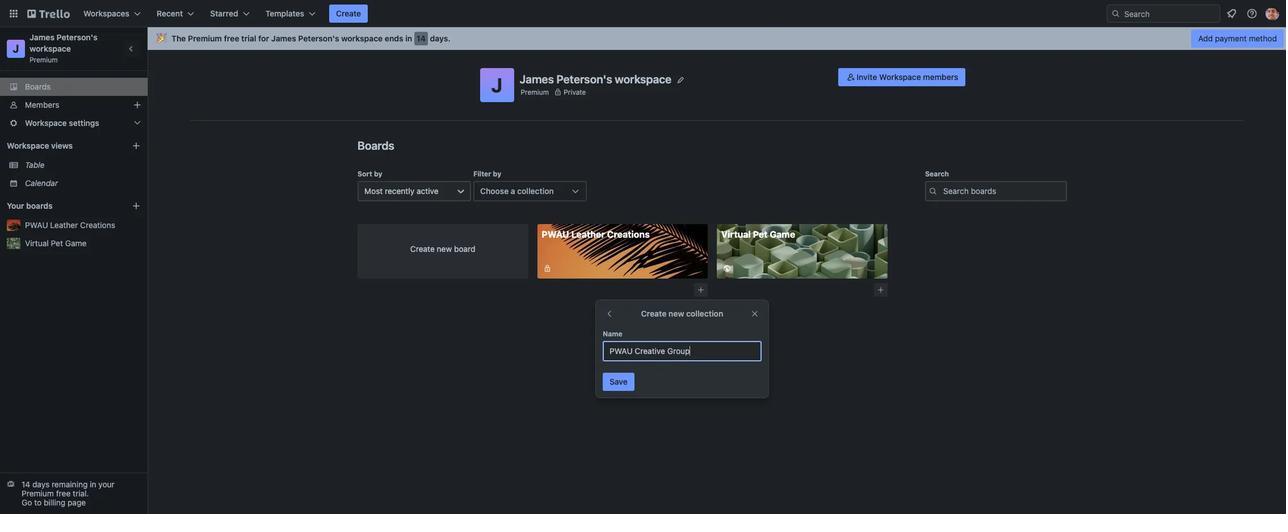Task type: vqa. For each thing, say whether or not it's contained in the screenshot.
views
yes



Task type: describe. For each thing, give the bounding box(es) containing it.
workspace inside button
[[880, 72, 922, 82]]

1 horizontal spatial free
[[224, 34, 239, 43]]

choose a collection
[[480, 186, 554, 196]]

by for sort by
[[374, 170, 383, 178]]

sm image inside invite workspace members button
[[846, 72, 857, 83]]

0 horizontal spatial pet
[[51, 239, 63, 248]]

table
[[25, 160, 45, 170]]

workspaces button
[[77, 5, 148, 23]]

collection for choose a collection
[[518, 186, 554, 196]]

sort by
[[358, 170, 383, 178]]

members
[[924, 72, 959, 82]]

workspaces
[[83, 9, 130, 18]]

0 horizontal spatial game
[[65, 239, 87, 248]]

j for j link
[[13, 42, 19, 55]]

workspace navigation collapse icon image
[[124, 41, 140, 57]]

search image
[[1112, 9, 1121, 18]]

days.
[[430, 34, 451, 43]]

calendar link
[[25, 178, 141, 189]]

0 vertical spatial 14
[[417, 34, 426, 43]]

james for james peterson's workspace
[[520, 72, 554, 85]]

your boards
[[7, 201, 53, 211]]

add payment method
[[1199, 34, 1278, 43]]

add a new collection image
[[697, 286, 705, 294]]

1 horizontal spatial pwau leather creations link
[[538, 224, 708, 279]]

Search field
[[1121, 5, 1220, 22]]

most recently active
[[365, 186, 439, 196]]

0 horizontal spatial pwau leather creations link
[[25, 220, 141, 231]]

new for board
[[437, 244, 452, 254]]

create button
[[329, 5, 368, 23]]

0 horizontal spatial pwau leather creations
[[25, 220, 115, 230]]

trial
[[241, 34, 256, 43]]

james inside banner
[[271, 34, 296, 43]]

james peterson's workspace link
[[30, 32, 100, 53]]

create for create new collection
[[642, 309, 667, 319]]

0 horizontal spatial virtual pet game
[[25, 239, 87, 248]]

workspace for views
[[7, 141, 49, 150]]

0 notifications image
[[1226, 7, 1239, 20]]

settings
[[69, 118, 99, 128]]

premium inside james peterson's workspace premium
[[30, 56, 58, 64]]

ends
[[385, 34, 404, 43]]

workspace for settings
[[25, 118, 67, 128]]

🎉 the premium free trial for james peterson's workspace ends in 14 days.
[[157, 34, 451, 43]]

0 horizontal spatial pwau
[[25, 220, 48, 230]]

members link
[[0, 96, 148, 114]]

Search text field
[[926, 181, 1068, 202]]

j link
[[7, 40, 25, 58]]

1 horizontal spatial creations
[[608, 229, 650, 240]]

go
[[22, 498, 32, 508]]

workspace settings button
[[0, 114, 148, 132]]

table link
[[25, 160, 141, 171]]

0 horizontal spatial leather
[[50, 220, 78, 230]]

starred button
[[203, 5, 257, 23]]

j button
[[480, 68, 514, 102]]

recently
[[385, 186, 415, 196]]

create new collection
[[642, 309, 724, 319]]

sort
[[358, 170, 372, 178]]

your
[[7, 201, 24, 211]]

1 horizontal spatial pet
[[753, 229, 768, 240]]

j for 'j' button
[[492, 73, 503, 97]]

1 horizontal spatial boards
[[358, 139, 395, 152]]

name
[[603, 330, 623, 338]]

james peterson's workspace
[[520, 72, 672, 85]]

open information menu image
[[1247, 8, 1259, 19]]

choose
[[480, 186, 509, 196]]

search
[[926, 170, 950, 178]]

peterson's for james peterson's workspace
[[557, 72, 613, 85]]

new for collection
[[669, 309, 685, 319]]

workspace settings
[[25, 118, 99, 128]]

create a view image
[[132, 141, 141, 150]]

members
[[25, 100, 59, 110]]

boards link
[[0, 78, 148, 96]]

your boards with 2 items element
[[7, 199, 115, 213]]

14 days remaining in your premium free trial. go to billing page
[[22, 480, 115, 508]]

0 vertical spatial in
[[406, 34, 413, 43]]

create new board
[[411, 244, 476, 254]]

recent
[[157, 9, 183, 18]]

peterson's for james peterson's workspace premium
[[57, 32, 98, 42]]

the
[[172, 34, 186, 43]]

workspace for james peterson's workspace premium
[[30, 44, 71, 53]]



Task type: locate. For each thing, give the bounding box(es) containing it.
1 horizontal spatial pwau
[[542, 229, 570, 240]]

1 vertical spatial in
[[90, 480, 96, 490]]

0 horizontal spatial virtual pet game link
[[25, 238, 141, 249]]

virtual pet game
[[722, 229, 796, 240], [25, 239, 87, 248]]

create for create new board
[[411, 244, 435, 254]]

pwau down choose a collection button
[[542, 229, 570, 240]]

0 vertical spatial workspace
[[880, 72, 922, 82]]

james down back to home image
[[30, 32, 55, 42]]

1 vertical spatial free
[[56, 489, 71, 499]]

None text field
[[603, 341, 762, 362]]

templates button
[[259, 5, 323, 23]]

virtual pet game down your boards with 2 items element
[[25, 239, 87, 248]]

to
[[34, 498, 42, 508]]

private
[[564, 88, 586, 96]]

in inside 14 days remaining in your premium free trial. go to billing page
[[90, 480, 96, 490]]

2 vertical spatial workspace
[[7, 141, 49, 150]]

workspace inside james peterson's workspace premium
[[30, 44, 71, 53]]

invite workspace members button
[[839, 68, 966, 86]]

most
[[365, 186, 383, 196]]

add payment method link
[[1192, 30, 1285, 48]]

2 by from the left
[[493, 170, 502, 178]]

premium inside banner
[[188, 34, 222, 43]]

None submit
[[603, 373, 635, 391]]

0 horizontal spatial peterson's
[[57, 32, 98, 42]]

2 vertical spatial workspace
[[615, 72, 672, 85]]

payment
[[1216, 34, 1248, 43]]

board
[[454, 244, 476, 254]]

in
[[406, 34, 413, 43], [90, 480, 96, 490]]

1 horizontal spatial by
[[493, 170, 502, 178]]

calendar
[[25, 178, 58, 188]]

by right the 'sort'
[[374, 170, 383, 178]]

billing
[[44, 498, 65, 508]]

1 horizontal spatial game
[[770, 229, 796, 240]]

for
[[258, 34, 269, 43]]

0 horizontal spatial workspace
[[30, 44, 71, 53]]

boards up 'members'
[[25, 82, 51, 91]]

virtual down boards
[[25, 239, 49, 248]]

0 vertical spatial create
[[336, 9, 361, 18]]

0 horizontal spatial virtual
[[25, 239, 49, 248]]

in right ends
[[406, 34, 413, 43]]

switch to… image
[[8, 8, 19, 19]]

0 vertical spatial sm image
[[846, 72, 857, 83]]

add board image
[[132, 202, 141, 211]]

collection inside choose a collection button
[[518, 186, 554, 196]]

days
[[32, 480, 50, 490]]

0 horizontal spatial james
[[30, 32, 55, 42]]

j
[[13, 42, 19, 55], [492, 73, 503, 97]]

collection
[[518, 186, 554, 196], [687, 309, 724, 319]]

views
[[51, 141, 73, 150]]

0 vertical spatial new
[[437, 244, 452, 254]]

1 vertical spatial j
[[492, 73, 503, 97]]

confetti image
[[157, 34, 167, 43]]

1 horizontal spatial 14
[[417, 34, 426, 43]]

workspace down 'members'
[[25, 118, 67, 128]]

james right 'j' button
[[520, 72, 554, 85]]

peterson's up private
[[557, 72, 613, 85]]

premium inside 14 days remaining in your premium free trial. go to billing page
[[22, 489, 54, 499]]

1 horizontal spatial j
[[492, 73, 503, 97]]

filter
[[474, 170, 492, 178]]

0 horizontal spatial create
[[336, 9, 361, 18]]

workspace right invite
[[880, 72, 922, 82]]

sm image
[[846, 72, 857, 83], [542, 263, 553, 274]]

1 horizontal spatial create
[[411, 244, 435, 254]]

collection right a
[[518, 186, 554, 196]]

1 horizontal spatial peterson's
[[298, 34, 339, 43]]

page
[[68, 498, 86, 508]]

pwau down boards
[[25, 220, 48, 230]]

trial.
[[73, 489, 89, 499]]

game
[[770, 229, 796, 240], [65, 239, 87, 248]]

0 horizontal spatial sm image
[[542, 263, 553, 274]]

0 vertical spatial collection
[[518, 186, 554, 196]]

0 horizontal spatial free
[[56, 489, 71, 499]]

leather
[[50, 220, 78, 230], [572, 229, 605, 240]]

workspace views
[[7, 141, 73, 150]]

boards
[[25, 82, 51, 91], [358, 139, 395, 152]]

1 vertical spatial create
[[411, 244, 435, 254]]

1 vertical spatial 14
[[22, 480, 30, 490]]

boards up the sort by
[[358, 139, 395, 152]]

peterson's down back to home image
[[57, 32, 98, 42]]

banner containing 🎉
[[148, 27, 1287, 50]]

active
[[417, 186, 439, 196]]

remaining
[[52, 480, 88, 490]]

0 horizontal spatial in
[[90, 480, 96, 490]]

free inside 14 days remaining in your premium free trial. go to billing page
[[56, 489, 71, 499]]

0 horizontal spatial j
[[13, 42, 19, 55]]

14 left "days"
[[22, 480, 30, 490]]

boards
[[26, 201, 53, 211]]

sm image
[[722, 263, 733, 274]]

1 vertical spatial sm image
[[542, 263, 553, 274]]

by right filter
[[493, 170, 502, 178]]

james inside james peterson's workspace premium
[[30, 32, 55, 42]]

1 vertical spatial workspace
[[30, 44, 71, 53]]

premium
[[188, 34, 222, 43], [30, 56, 58, 64], [521, 88, 549, 96], [22, 489, 54, 499]]

go to billing page link
[[22, 498, 86, 508]]

peterson's inside banner
[[298, 34, 339, 43]]

your
[[98, 480, 115, 490]]

2 horizontal spatial james
[[520, 72, 554, 85]]

1 by from the left
[[374, 170, 383, 178]]

back to home image
[[27, 5, 70, 23]]

0 horizontal spatial by
[[374, 170, 383, 178]]

j inside button
[[492, 73, 503, 97]]

virtual pet game up sm image
[[722, 229, 796, 240]]

1 vertical spatial new
[[669, 309, 685, 319]]

a
[[511, 186, 515, 196]]

pwau
[[25, 220, 48, 230], [542, 229, 570, 240]]

workspace for james peterson's workspace
[[615, 72, 672, 85]]

primary element
[[0, 0, 1287, 27]]

pwau leather creations
[[25, 220, 115, 230], [542, 229, 650, 240]]

0 horizontal spatial 14
[[22, 480, 30, 490]]

invite
[[857, 72, 878, 82]]

1 horizontal spatial collection
[[687, 309, 724, 319]]

0 vertical spatial boards
[[25, 82, 51, 91]]

1 horizontal spatial virtual
[[722, 229, 751, 240]]

0 horizontal spatial collection
[[518, 186, 554, 196]]

pet
[[753, 229, 768, 240], [51, 239, 63, 248]]

2 horizontal spatial create
[[642, 309, 667, 319]]

virtual up sm image
[[722, 229, 751, 240]]

2 vertical spatial create
[[642, 309, 667, 319]]

1 horizontal spatial in
[[406, 34, 413, 43]]

james peterson's workspace premium
[[30, 32, 100, 64]]

method
[[1250, 34, 1278, 43]]

peterson's
[[57, 32, 98, 42], [298, 34, 339, 43], [557, 72, 613, 85]]

0 vertical spatial free
[[224, 34, 239, 43]]

workspace
[[880, 72, 922, 82], [25, 118, 67, 128], [7, 141, 49, 150]]

peterson's inside james peterson's workspace premium
[[57, 32, 98, 42]]

1 horizontal spatial new
[[669, 309, 685, 319]]

1 horizontal spatial virtual pet game link
[[717, 224, 888, 279]]

recent button
[[150, 5, 201, 23]]

new
[[437, 244, 452, 254], [669, 309, 685, 319]]

free
[[224, 34, 239, 43], [56, 489, 71, 499]]

choose a collection button
[[474, 181, 587, 202]]

invite workspace members
[[857, 72, 959, 82]]

1 horizontal spatial pwau leather creations
[[542, 229, 650, 240]]

0 vertical spatial workspace
[[341, 34, 383, 43]]

workspace inside banner
[[341, 34, 383, 43]]

starred
[[210, 9, 238, 18]]

banner
[[148, 27, 1287, 50]]

14
[[417, 34, 426, 43], [22, 480, 30, 490]]

james right for
[[271, 34, 296, 43]]

1 horizontal spatial workspace
[[341, 34, 383, 43]]

james for james peterson's workspace premium
[[30, 32, 55, 42]]

workspace
[[341, 34, 383, 43], [30, 44, 71, 53], [615, 72, 672, 85]]

pwau leather creations link
[[25, 220, 141, 231], [538, 224, 708, 279]]

add
[[1199, 34, 1214, 43]]

in left your
[[90, 480, 96, 490]]

14 inside 14 days remaining in your premium free trial. go to billing page
[[22, 480, 30, 490]]

create
[[336, 9, 361, 18], [411, 244, 435, 254], [642, 309, 667, 319]]

virtual
[[722, 229, 751, 240], [25, 239, 49, 248]]

0 horizontal spatial boards
[[25, 82, 51, 91]]

filter by
[[474, 170, 502, 178]]

creations
[[80, 220, 115, 230], [608, 229, 650, 240]]

collection down add a new collection image
[[687, 309, 724, 319]]

by for filter by
[[493, 170, 502, 178]]

peterson's down templates 'dropdown button'
[[298, 34, 339, 43]]

🎉
[[157, 34, 167, 43]]

1 horizontal spatial virtual pet game
[[722, 229, 796, 240]]

james
[[30, 32, 55, 42], [271, 34, 296, 43], [520, 72, 554, 85]]

1 horizontal spatial james
[[271, 34, 296, 43]]

create for create
[[336, 9, 361, 18]]

1 horizontal spatial leather
[[572, 229, 605, 240]]

workspace up table
[[7, 141, 49, 150]]

0 vertical spatial j
[[13, 42, 19, 55]]

create inside create "button"
[[336, 9, 361, 18]]

by
[[374, 170, 383, 178], [493, 170, 502, 178]]

2 horizontal spatial peterson's
[[557, 72, 613, 85]]

0 horizontal spatial new
[[437, 244, 452, 254]]

collection for create new collection
[[687, 309, 724, 319]]

1 horizontal spatial sm image
[[846, 72, 857, 83]]

1 vertical spatial collection
[[687, 309, 724, 319]]

virtual pet game link
[[717, 224, 888, 279], [25, 238, 141, 249]]

1 vertical spatial workspace
[[25, 118, 67, 128]]

1 vertical spatial boards
[[358, 139, 395, 152]]

add a new collection image
[[877, 286, 885, 294]]

james peterson (jamespeterson93) image
[[1266, 7, 1280, 20]]

2 horizontal spatial workspace
[[615, 72, 672, 85]]

14 left days.
[[417, 34, 426, 43]]

workspace inside popup button
[[25, 118, 67, 128]]

0 horizontal spatial creations
[[80, 220, 115, 230]]

templates
[[266, 9, 304, 18]]



